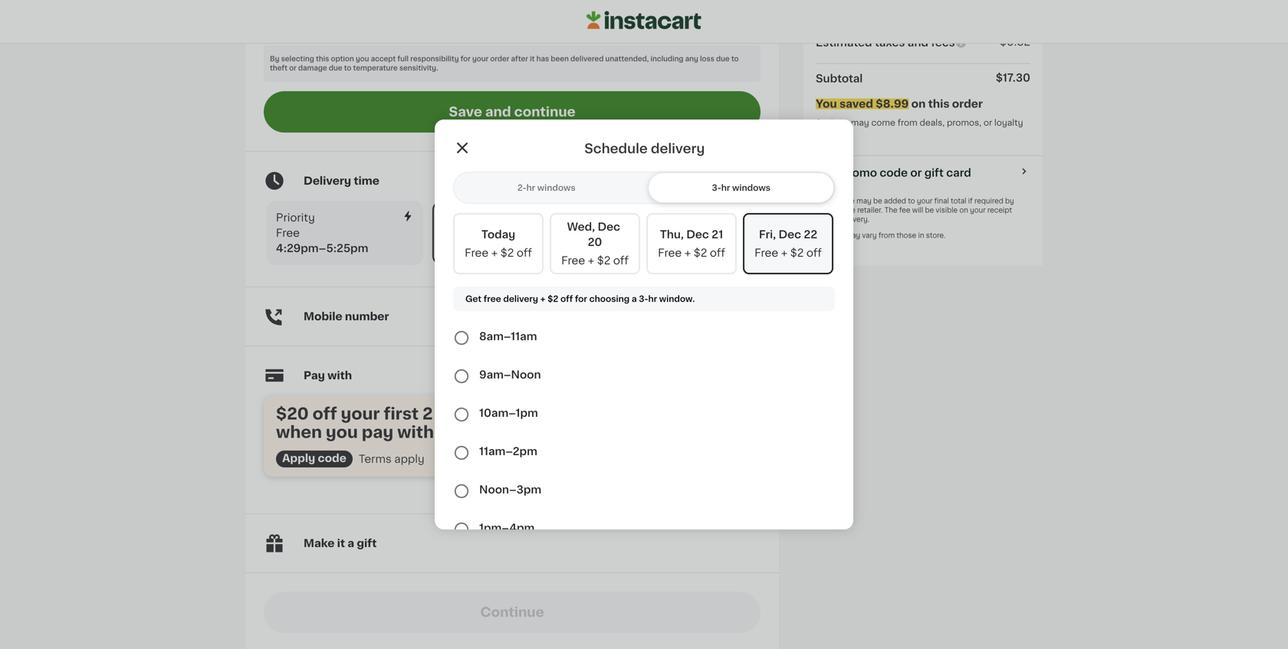 Task type: describe. For each thing, give the bounding box(es) containing it.
temperature
[[353, 65, 398, 72]]

first
[[384, 406, 419, 422]]

theft
[[270, 65, 288, 72]]

+ inside schedule free + $2 off available pick a day and time
[[634, 228, 641, 239]]

3- inside button
[[712, 184, 722, 192]]

0 horizontal spatial due
[[329, 65, 343, 72]]

the
[[845, 207, 856, 214]]

this inside by selecting this option you accept full responsibility for your order after it has been delivered unattended, including any loss due to theft or damage due to temperature sensitivity.
[[316, 56, 329, 63]]

add promo code or gift card button
[[816, 165, 972, 181]]

selecting
[[281, 56, 314, 63]]

save and continue
[[449, 106, 576, 119]]

you saved $8.99 on this order
[[816, 99, 984, 109]]

if
[[969, 198, 973, 205]]

wed,
[[567, 222, 595, 232]]

your down the if
[[971, 207, 986, 214]]

standard
[[443, 214, 492, 225]]

a inside schedule free + $2 off available pick a day and time
[[634, 243, 641, 254]]

apply
[[395, 454, 425, 465]]

card
[[947, 168, 972, 178]]

dec for 21
[[687, 229, 710, 240]]

$2 inside fri, dec 22 free + $2 off
[[791, 248, 804, 259]]

with inside $20 off your first 2 orders when you pay with klarna
[[398, 425, 434, 441]]

for inside by selecting this option you accept full responsibility for your order after it has been delivered unattended, including any loss due to theft or damage due to temperature sensitivity.
[[461, 56, 471, 63]]

pay
[[362, 425, 394, 441]]

thu,
[[660, 229, 684, 240]]

free inside standard free 4:55pm–6:25pm
[[443, 229, 467, 240]]

4:29pm–5:25pm
[[276, 243, 369, 254]]

schedule delivery
[[585, 142, 705, 155]]

added
[[885, 198, 907, 205]]

off inside fri, dec 22 free + $2 off
[[807, 248, 822, 259]]

windows for 2-hr windows
[[538, 184, 576, 192]]

savings
[[816, 119, 849, 127]]

add
[[816, 168, 839, 178]]

2-
[[518, 184, 527, 192]]

come
[[872, 119, 896, 127]]

1 horizontal spatial delivery
[[651, 142, 705, 155]]

will
[[913, 207, 924, 214]]

taxes
[[875, 37, 906, 48]]

continue
[[515, 106, 576, 119]]

in
[[919, 232, 925, 239]]

or inside savings may come from deals, promos, or loyalty pricing.
[[984, 119, 993, 127]]

9am–noon
[[480, 370, 541, 381]]

dec for 22
[[779, 229, 802, 240]]

total
[[951, 198, 967, 205]]

0 vertical spatial time
[[354, 176, 380, 187]]

11am–2pm
[[480, 447, 538, 457]]

a
[[822, 198, 827, 205]]

off inside thu, dec 21 free + $2 off
[[710, 248, 726, 259]]

your inside by selecting this option you accept full responsibility for your order after it has been delivered unattended, including any loss due to theft or damage due to temperature sensitivity.
[[473, 56, 489, 63]]

10am–1pm
[[480, 408, 538, 419]]

orders
[[437, 406, 493, 422]]

you
[[816, 99, 838, 109]]

and inside schedule free + $2 off available pick a day and time
[[667, 243, 687, 254]]

terms
[[359, 454, 392, 465]]

pricing.
[[816, 133, 848, 141]]

by
[[270, 56, 280, 63]]

windows for 3-hr windows
[[733, 184, 771, 192]]

free inside free 4:29pm–5:25pm
[[276, 228, 300, 239]]

day
[[643, 243, 664, 254]]

off inside wed, dec 20 free + $2 off
[[614, 255, 629, 266]]

estimated
[[816, 37, 873, 48]]

get free delivery + $2 off for choosing a 3-hr window.
[[466, 295, 695, 303]]

free inside schedule free + $2 off available pick a day and time
[[608, 228, 631, 239]]

free 4:29pm–5:25pm
[[276, 228, 369, 254]]

3-hr windows button
[[649, 173, 835, 203]]

schedule for free
[[608, 213, 658, 223]]

1pm–4pm
[[480, 523, 535, 534]]

apply
[[282, 454, 316, 464]]

to inside a bag fee may be added to your final total if required by law or the retailer. the fee will be visible on your receipt after delivery.
[[909, 198, 916, 205]]

0 horizontal spatial gift
[[357, 539, 377, 549]]

unattended,
[[606, 56, 649, 63]]

pay with
[[304, 371, 352, 381]]

responsibility
[[411, 56, 459, 63]]

mobile
[[304, 312, 343, 322]]

delivered
[[571, 56, 604, 63]]

$20 off your first 2 orders when you pay with klarna
[[276, 406, 493, 441]]

retailer.
[[858, 207, 883, 214]]

law
[[822, 207, 834, 214]]

0 horizontal spatial it
[[337, 539, 345, 549]]

$2 inside wed, dec 20 free + $2 off
[[598, 255, 611, 266]]

tab list containing wed, dec 20 free + $2 off
[[453, 213, 836, 281]]

free
[[484, 295, 502, 303]]

the
[[885, 207, 898, 214]]

thu, dec 21 free + $2 off
[[658, 229, 726, 259]]

from for deals,
[[898, 119, 918, 127]]

$0.32
[[1000, 36, 1031, 47]]

sensitivity.
[[400, 65, 438, 72]]

receipt
[[988, 207, 1013, 214]]

3-hr windows
[[712, 184, 771, 192]]

and inside button
[[486, 106, 512, 119]]

1pm–4pm button
[[453, 509, 836, 548]]

option
[[331, 56, 354, 63]]

1 vertical spatial this
[[929, 99, 950, 109]]

0 horizontal spatial with
[[328, 371, 352, 381]]

a bag fee may be added to your final total if required by law or the retailer. the fee will be visible on your receipt after delivery.
[[822, 198, 1015, 223]]

code inside button
[[880, 168, 908, 178]]

22
[[804, 229, 818, 240]]

priority
[[276, 213, 315, 223]]

accept
[[371, 56, 396, 63]]

$8.99
[[876, 99, 909, 109]]

0 horizontal spatial fee
[[844, 198, 855, 205]]

0 horizontal spatial on
[[912, 99, 926, 109]]

window.
[[660, 295, 695, 303]]

promo
[[841, 168, 878, 178]]

may for come
[[851, 119, 870, 127]]

fri, dec 22 free + $2 off
[[755, 229, 822, 259]]

10am–1pm button
[[453, 394, 836, 433]]

order inside by selecting this option you accept full responsibility for your order after it has been delivered unattended, including any loss due to theft or damage due to temperature sensitivity.
[[491, 56, 510, 63]]

off inside schedule free + $2 off available pick a day and time
[[660, 228, 675, 239]]

standard free 4:55pm–6:25pm
[[443, 214, 536, 256]]

been
[[551, 56, 569, 63]]

damage
[[298, 65, 327, 72]]

0 vertical spatial be
[[874, 198, 883, 205]]

available
[[678, 228, 725, 239]]



Task type: locate. For each thing, give the bounding box(es) containing it.
0 vertical spatial code
[[880, 168, 908, 178]]

$2 inside today free + $2 off
[[501, 248, 514, 259]]

order up 'promos,'
[[953, 99, 984, 109]]

2 vertical spatial a
[[348, 539, 355, 549]]

be right the will
[[926, 207, 935, 214]]

fees
[[932, 37, 956, 48]]

dec up 20
[[598, 222, 621, 232]]

or up the will
[[911, 168, 922, 178]]

1 vertical spatial to
[[344, 65, 352, 72]]

0 horizontal spatial time
[[354, 176, 380, 187]]

schedule
[[585, 142, 648, 155], [608, 213, 658, 223]]

wed, dec 20 free + $2 off
[[562, 222, 629, 266]]

fri,
[[760, 229, 777, 240]]

0 horizontal spatial dec
[[598, 222, 621, 232]]

or down selecting
[[289, 65, 297, 72]]

time inside schedule free + $2 off available pick a day and time
[[690, 243, 715, 254]]

0 vertical spatial tab list
[[453, 172, 836, 204]]

+ inside fri, dec 22 free + $2 off
[[782, 248, 788, 259]]

you inside by selecting this option you accept full responsibility for your order after it has been delivered unattended, including any loss due to theft or damage due to temperature sensitivity.
[[356, 56, 369, 63]]

windows inside the 3-hr windows button
[[733, 184, 771, 192]]

bag
[[829, 198, 842, 205]]

this up damage
[[316, 56, 329, 63]]

2 horizontal spatial and
[[908, 37, 929, 48]]

code right apply
[[318, 454, 347, 464]]

free down standard
[[443, 229, 467, 240]]

1 vertical spatial time
[[690, 243, 715, 254]]

a left day
[[634, 243, 641, 254]]

save
[[449, 106, 483, 119]]

1 horizontal spatial fee
[[900, 207, 911, 214]]

0 horizontal spatial delivery
[[504, 295, 539, 303]]

free
[[276, 228, 300, 239], [608, 228, 631, 239], [443, 229, 467, 240], [465, 248, 489, 259], [658, 248, 682, 259], [755, 248, 779, 259], [562, 255, 586, 266]]

for right responsibility
[[461, 56, 471, 63]]

+ inside thu, dec 21 free + $2 off
[[685, 248, 691, 259]]

it left has
[[530, 56, 535, 63]]

may up retailer.
[[857, 198, 872, 205]]

after down law on the top
[[822, 216, 839, 223]]

0 horizontal spatial and
[[486, 106, 512, 119]]

1 vertical spatial code
[[318, 454, 347, 464]]

0 vertical spatial to
[[732, 56, 739, 63]]

1 vertical spatial on
[[960, 207, 969, 214]]

a right make
[[348, 539, 355, 549]]

to
[[732, 56, 739, 63], [344, 65, 352, 72], [909, 198, 916, 205]]

a right choosing
[[632, 295, 637, 303]]

3- left window.
[[639, 295, 649, 303]]

0 horizontal spatial to
[[344, 65, 352, 72]]

fee up the
[[844, 198, 855, 205]]

0 vertical spatial 3-
[[712, 184, 722, 192]]

including
[[651, 56, 684, 63]]

1 horizontal spatial be
[[926, 207, 935, 214]]

a inside dialog
[[632, 295, 637, 303]]

schedule inside schedule free + $2 off available pick a day and time
[[608, 213, 658, 223]]

2 horizontal spatial hr
[[722, 184, 731, 192]]

full
[[398, 56, 409, 63]]

free down priority
[[276, 228, 300, 239]]

deals,
[[920, 119, 945, 127]]

2-hr windows
[[518, 184, 576, 192]]

may for vary
[[846, 232, 861, 239]]

gift inside button
[[925, 168, 944, 178]]

due down option
[[329, 65, 343, 72]]

20
[[588, 237, 603, 248]]

1 vertical spatial after
[[822, 216, 839, 223]]

to down option
[[344, 65, 352, 72]]

make it a gift
[[304, 539, 377, 549]]

3-
[[712, 184, 722, 192], [639, 295, 649, 303]]

time down available on the top right of page
[[690, 243, 715, 254]]

your right responsibility
[[473, 56, 489, 63]]

2 tab list from the top
[[453, 213, 836, 281]]

noon–3pm
[[480, 485, 542, 496]]

and down thu,
[[667, 243, 687, 254]]

on inside a bag fee may be added to your final total if required by law or the retailer. the fee will be visible on your receipt after delivery.
[[960, 207, 969, 214]]

21
[[712, 229, 724, 240]]

1 horizontal spatial and
[[667, 243, 687, 254]]

0 vertical spatial from
[[898, 119, 918, 127]]

1 horizontal spatial due
[[717, 56, 730, 63]]

gift right make
[[357, 539, 377, 549]]

savings may come from deals, promos, or loyalty pricing.
[[816, 119, 1026, 141]]

with down 2
[[398, 425, 434, 441]]

0 vertical spatial on
[[912, 99, 926, 109]]

3- up 21
[[712, 184, 722, 192]]

0 horizontal spatial from
[[879, 232, 895, 239]]

today
[[482, 229, 516, 240]]

number
[[345, 312, 389, 322]]

dec inside wed, dec 20 free + $2 off
[[598, 222, 621, 232]]

0 vertical spatial delivery
[[651, 142, 705, 155]]

schedule for delivery
[[585, 142, 648, 155]]

delivery
[[304, 176, 351, 187]]

to up the will
[[909, 198, 916, 205]]

or left loyalty
[[984, 119, 993, 127]]

1 horizontal spatial 3-
[[712, 184, 722, 192]]

$2
[[643, 228, 657, 239], [501, 248, 514, 259], [694, 248, 708, 259], [791, 248, 804, 259], [598, 255, 611, 266], [548, 295, 559, 303]]

0 vertical spatial order
[[491, 56, 510, 63]]

0 horizontal spatial windows
[[538, 184, 576, 192]]

after left has
[[511, 56, 529, 63]]

1 horizontal spatial for
[[575, 295, 588, 303]]

free down thu,
[[658, 248, 682, 259]]

1 vertical spatial from
[[879, 232, 895, 239]]

0 horizontal spatial code
[[318, 454, 347, 464]]

1 horizontal spatial dec
[[687, 229, 710, 240]]

tiered-service-option-modal-v2 dialog
[[435, 120, 854, 650]]

1 vertical spatial it
[[337, 539, 345, 549]]

hr for 2-
[[527, 184, 536, 192]]

free inside today free + $2 off
[[465, 248, 489, 259]]

1 horizontal spatial after
[[822, 216, 839, 223]]

final
[[935, 198, 950, 205]]

gift
[[925, 168, 944, 178], [357, 539, 377, 549]]

due right loss at the top of page
[[717, 56, 730, 63]]

choosing
[[590, 295, 630, 303]]

may inside a bag fee may be added to your final total if required by law or the retailer. the fee will be visible on your receipt after delivery.
[[857, 198, 872, 205]]

from
[[898, 119, 918, 127], [879, 232, 895, 239]]

1 horizontal spatial on
[[960, 207, 969, 214]]

0 vertical spatial may
[[851, 119, 870, 127]]

8am–11am button
[[453, 318, 836, 356]]

1 horizontal spatial with
[[398, 425, 434, 441]]

your up pay on the bottom left
[[341, 406, 380, 422]]

1 vertical spatial be
[[926, 207, 935, 214]]

for left choosing
[[575, 295, 588, 303]]

fee left the will
[[900, 207, 911, 214]]

after inside by selecting this option you accept full responsibility for your order after it has been delivered unattended, including any loss due to theft or damage due to temperature sensitivity.
[[511, 56, 529, 63]]

+ inside today free + $2 off
[[492, 248, 498, 259]]

1 vertical spatial delivery
[[504, 295, 539, 303]]

1 horizontal spatial windows
[[733, 184, 771, 192]]

0 vertical spatial this
[[316, 56, 329, 63]]

to right loss at the top of page
[[732, 56, 739, 63]]

free down today
[[465, 248, 489, 259]]

1 horizontal spatial code
[[880, 168, 908, 178]]

those
[[897, 232, 917, 239]]

1 vertical spatial with
[[398, 425, 434, 441]]

free inside wed, dec 20 free + $2 off
[[562, 255, 586, 266]]

delivery time
[[304, 176, 380, 187]]

dec inside thu, dec 21 free + $2 off
[[687, 229, 710, 240]]

pay
[[304, 371, 325, 381]]

make
[[304, 539, 335, 549]]

2 vertical spatial and
[[667, 243, 687, 254]]

be
[[874, 198, 883, 205], [926, 207, 935, 214]]

$17.30
[[996, 73, 1031, 83]]

1 horizontal spatial from
[[898, 119, 918, 127]]

0 vertical spatial you
[[356, 56, 369, 63]]

+ inside wed, dec 20 free + $2 off
[[588, 255, 595, 266]]

mobile number
[[304, 312, 389, 322]]

and left the fees
[[908, 37, 929, 48]]

and
[[908, 37, 929, 48], [486, 106, 512, 119], [667, 243, 687, 254]]

1 vertical spatial order
[[953, 99, 984, 109]]

free up pick
[[608, 228, 631, 239]]

noon–3pm button
[[453, 471, 836, 509]]

hr
[[527, 184, 536, 192], [722, 184, 731, 192], [649, 295, 658, 303]]

may down delivery.
[[846, 232, 861, 239]]

0 horizontal spatial after
[[511, 56, 529, 63]]

tab list
[[453, 172, 836, 204], [453, 213, 836, 281]]

1 vertical spatial a
[[632, 295, 637, 303]]

home image
[[587, 9, 702, 32]]

gift left card
[[925, 168, 944, 178]]

2 vertical spatial to
[[909, 198, 916, 205]]

hr up 21
[[722, 184, 731, 192]]

0 horizontal spatial 3-
[[639, 295, 649, 303]]

1 horizontal spatial order
[[953, 99, 984, 109]]

you up temperature on the left top of the page
[[356, 56, 369, 63]]

schedule inside tiered-service-option-modal-v2 dialog
[[585, 142, 648, 155]]

today free + $2 off
[[465, 229, 532, 259]]

delivery up the 3-hr windows button on the right of the page
[[651, 142, 705, 155]]

has
[[537, 56, 549, 63]]

delivery.
[[841, 216, 870, 223]]

be up retailer.
[[874, 198, 883, 205]]

after
[[511, 56, 529, 63], [822, 216, 839, 223]]

2 windows from the left
[[733, 184, 771, 192]]

1 horizontal spatial it
[[530, 56, 535, 63]]

off inside $20 off your first 2 orders when you pay with klarna
[[313, 406, 337, 422]]

0 vertical spatial after
[[511, 56, 529, 63]]

add promo code or gift card
[[816, 168, 972, 178]]

with right pay
[[328, 371, 352, 381]]

0 vertical spatial gift
[[925, 168, 944, 178]]

0 vertical spatial and
[[908, 37, 929, 48]]

prices
[[822, 232, 844, 239]]

1 vertical spatial 3-
[[639, 295, 649, 303]]

for inside tiered-service-option-modal-v2 dialog
[[575, 295, 588, 303]]

0 vertical spatial schedule
[[585, 142, 648, 155]]

$2 inside schedule free + $2 off available pick a day and time
[[643, 228, 657, 239]]

and right save
[[486, 106, 512, 119]]

your up the will
[[918, 198, 933, 205]]

0 horizontal spatial this
[[316, 56, 329, 63]]

1 windows from the left
[[538, 184, 576, 192]]

or inside by selecting this option you accept full responsibility for your order after it has been delivered unattended, including any loss due to theft or damage due to temperature sensitivity.
[[289, 65, 297, 72]]

free inside thu, dec 21 free + $2 off
[[658, 248, 682, 259]]

any
[[686, 56, 699, 63]]

0 horizontal spatial hr
[[527, 184, 536, 192]]

dec inside fri, dec 22 free + $2 off
[[779, 229, 802, 240]]

loss
[[700, 56, 715, 63]]

time right delivery
[[354, 176, 380, 187]]

0 vertical spatial a
[[634, 243, 641, 254]]

from right "vary"
[[879, 232, 895, 239]]

it inside by selecting this option you accept full responsibility for your order after it has been delivered unattended, including any loss due to theft or damage due to temperature sensitivity.
[[530, 56, 535, 63]]

dec for 20
[[598, 222, 621, 232]]

you left pay on the bottom left
[[326, 425, 358, 441]]

fee
[[844, 198, 855, 205], [900, 207, 911, 214]]

4:55pm–6:25pm
[[443, 245, 536, 256]]

free inside fri, dec 22 free + $2 off
[[755, 248, 779, 259]]

delivery right 'free'
[[504, 295, 539, 303]]

windows inside 2-hr windows button
[[538, 184, 576, 192]]

with
[[328, 371, 352, 381], [398, 425, 434, 441]]

hr for 3-
[[722, 184, 731, 192]]

tab list containing 2-hr windows
[[453, 172, 836, 204]]

your inside $20 off your first 2 orders when you pay with klarna
[[341, 406, 380, 422]]

2 horizontal spatial to
[[909, 198, 916, 205]]

1 vertical spatial schedule
[[608, 213, 658, 223]]

11am–2pm button
[[453, 433, 836, 471]]

2-hr windows button
[[454, 173, 639, 203]]

0 vertical spatial with
[[328, 371, 352, 381]]

1 vertical spatial gift
[[357, 539, 377, 549]]

1 horizontal spatial time
[[690, 243, 715, 254]]

from inside savings may come from deals, promos, or loyalty pricing.
[[898, 119, 918, 127]]

2
[[423, 406, 433, 422]]

subtotal
[[816, 73, 863, 84]]

apply code
[[282, 454, 347, 464]]

free down fri,
[[755, 248, 779, 259]]

free down wed,
[[562, 255, 586, 266]]

get
[[466, 295, 482, 303]]

due
[[717, 56, 730, 63], [329, 65, 343, 72]]

9am–noon button
[[453, 356, 836, 394]]

may down the saved
[[851, 119, 870, 127]]

0 vertical spatial fee
[[844, 198, 855, 205]]

dec left 21
[[687, 229, 710, 240]]

1 vertical spatial for
[[575, 295, 588, 303]]

hr left window.
[[649, 295, 658, 303]]

by selecting this option you accept full responsibility for your order after it has been delivered unattended, including any loss due to theft or damage due to temperature sensitivity.
[[270, 56, 739, 72]]

1 horizontal spatial to
[[732, 56, 739, 63]]

on down total at top
[[960, 207, 969, 214]]

1 horizontal spatial gift
[[925, 168, 944, 178]]

$20
[[276, 406, 309, 422]]

pick
[[608, 243, 631, 254]]

1 vertical spatial due
[[329, 65, 343, 72]]

code up "added"
[[880, 168, 908, 178]]

it right make
[[337, 539, 345, 549]]

hr up standard free 4:55pm–6:25pm
[[527, 184, 536, 192]]

windows right 2-
[[538, 184, 576, 192]]

windows up fri,
[[733, 184, 771, 192]]

0 horizontal spatial be
[[874, 198, 883, 205]]

off inside today free + $2 off
[[517, 248, 532, 259]]

on up deals,
[[912, 99, 926, 109]]

store.
[[927, 232, 946, 239]]

1 vertical spatial fee
[[900, 207, 911, 214]]

from for those
[[879, 232, 895, 239]]

2 horizontal spatial dec
[[779, 229, 802, 240]]

1 vertical spatial you
[[326, 425, 358, 441]]

or inside a bag fee may be added to your final total if required by law or the retailer. the fee will be visible on your receipt after delivery.
[[836, 207, 843, 214]]

0 vertical spatial for
[[461, 56, 471, 63]]

after inside a bag fee may be added to your final total if required by law or the retailer. the fee will be visible on your receipt after delivery.
[[822, 216, 839, 223]]

0 vertical spatial due
[[717, 56, 730, 63]]

order left has
[[491, 56, 510, 63]]

$2 inside thu, dec 21 free + $2 off
[[694, 248, 708, 259]]

0 vertical spatial it
[[530, 56, 535, 63]]

1 horizontal spatial hr
[[649, 295, 658, 303]]

1 vertical spatial tab list
[[453, 213, 836, 281]]

2 vertical spatial may
[[846, 232, 861, 239]]

dec left 22
[[779, 229, 802, 240]]

this up deals,
[[929, 99, 950, 109]]

1 vertical spatial and
[[486, 106, 512, 119]]

or down 'bag'
[[836, 207, 843, 214]]

code
[[880, 168, 908, 178], [318, 454, 347, 464]]

or inside button
[[911, 168, 922, 178]]

you inside $20 off your first 2 orders when you pay with klarna
[[326, 425, 358, 441]]

may inside savings may come from deals, promos, or loyalty pricing.
[[851, 119, 870, 127]]

0 horizontal spatial for
[[461, 56, 471, 63]]

from down you saved $8.99 on this order
[[898, 119, 918, 127]]

1 vertical spatial may
[[857, 198, 872, 205]]

1 horizontal spatial this
[[929, 99, 950, 109]]

0 horizontal spatial order
[[491, 56, 510, 63]]

estimated taxes and fees
[[816, 37, 956, 48]]

1 tab list from the top
[[453, 172, 836, 204]]

a
[[634, 243, 641, 254], [632, 295, 637, 303], [348, 539, 355, 549]]

order
[[491, 56, 510, 63], [953, 99, 984, 109]]

when
[[276, 425, 322, 441]]

prices may vary from those in store.
[[822, 232, 946, 239]]

schedule free + $2 off available pick a day and time
[[608, 213, 725, 254]]



Task type: vqa. For each thing, say whether or not it's contained in the screenshot.
Decorators's BLACK
no



